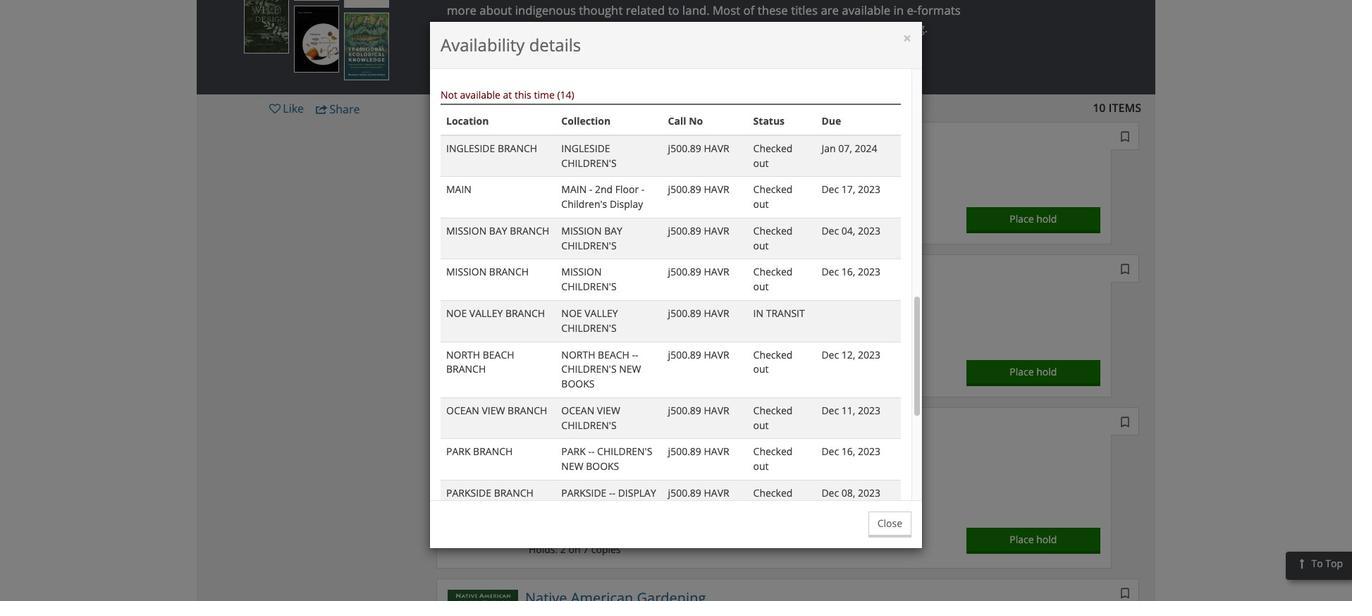 Task type: locate. For each thing, give the bounding box(es) containing it.
branch up kimmerer,
[[508, 404, 547, 417]]

children's
[[561, 156, 616, 170], [561, 239, 616, 252], [561, 280, 616, 293], [561, 321, 616, 335], [561, 363, 616, 376], [561, 418, 616, 432], [597, 445, 652, 459]]

heart empty image
[[267, 101, 283, 116]]

place hold for of
[[1010, 365, 1057, 378]]

/> link
[[1111, 122, 1139, 150], [1111, 254, 1139, 282], [1111, 407, 1139, 435], [1111, 579, 1139, 601]]

1 locations from the top
[[616, 207, 658, 220]]

beach
[[483, 348, 514, 361], [598, 348, 629, 361]]

3 book from the top
[[539, 474, 563, 487]]

1 vertical spatial available in some locations
[[530, 360, 658, 373]]

7 havr from the top
[[704, 404, 729, 417]]

ingleside
[[446, 142, 495, 155], [561, 142, 610, 155]]

dec 16, 2023 up dec 08, 2023
[[821, 445, 880, 459]]

1 bay from the left
[[489, 224, 507, 237]]

north
[[672, 282, 703, 298]]

jan 07, 2024
[[821, 142, 877, 155]]

braiding sweetgrass for young adults image
[[448, 419, 518, 525]]

2 checked out from the top
[[753, 183, 793, 211]]

0 horizontal spatial north
[[446, 348, 480, 361]]

available for indigenous ingenuity
[[530, 360, 573, 373]]

main inside main - 2nd floor - children's display
[[561, 183, 587, 196]]

0 vertical spatial books
[[561, 377, 595, 391]]

park up book - 2022
[[561, 445, 586, 459]]

1 place hold from the top
[[1010, 212, 1057, 225]]

7 out from the top
[[753, 460, 769, 473]]

2 vertical spatial place hold
[[1010, 533, 1057, 546]]

/> link for braiding sweetgrass for young adults
[[1111, 407, 1139, 435]]

0 horizontal spatial ocean
[[446, 404, 479, 417]]

for
[[661, 417, 680, 436]]

dec 17, 2023
[[821, 183, 880, 196]]

new up book - 2022
[[561, 460, 583, 473]]

by up book icon
[[525, 153, 536, 167]]

due
[[821, 114, 841, 128]]

j500.89 for parkside -- display
[[668, 486, 701, 500]]

mission up mission branch
[[446, 224, 487, 237]]

1 vertical spatial in
[[577, 360, 586, 373]]

collection
[[561, 114, 611, 128]]

2023 right the 04,
[[858, 224, 880, 237]]

view up park branch
[[482, 404, 505, 417]]

available in some locations for indigenous ingenuity
[[530, 360, 658, 373]]

bay
[[489, 224, 507, 237], [604, 224, 622, 237]]

dec left 08,
[[821, 486, 839, 500]]

0 horizontal spatial beach
[[483, 348, 514, 361]]

2023 down havrelock, deidre link
[[571, 321, 594, 334]]

checked for ocean view children's
[[753, 404, 793, 417]]

havr for mission bay children's
[[704, 224, 729, 237]]

2 available from the top
[[530, 360, 573, 373]]

noe
[[446, 307, 467, 320], [561, 307, 582, 320]]

1 horizontal spatial new
[[619, 363, 641, 376]]

north beach branch
[[446, 348, 514, 376]]

4 j500.89 havr from the top
[[668, 265, 729, 279]]

main for main - 2nd floor - children's display
[[561, 183, 587, 196]]

2 north from the left
[[561, 348, 595, 361]]

american
[[706, 282, 756, 298]]

close button
[[868, 512, 911, 538]]

in some locations button down floor
[[577, 207, 658, 220]]

1 vertical spatial locations
[[616, 360, 658, 373]]

2 place hold link from the top
[[966, 360, 1100, 386]]

in some locations button for indigenous ingenuity
[[577, 360, 658, 373]]

1 vertical spatial some
[[588, 360, 614, 373]]

1 horizontal spatial main
[[561, 183, 587, 196]]

2 valley from the left
[[585, 307, 618, 320]]

some down the 2nd
[[588, 207, 614, 220]]

mission up celebration
[[561, 265, 602, 279]]

0 vertical spatial hold
[[1036, 212, 1057, 225]]

7 checked from the top
[[753, 445, 793, 459]]

1 j500.89 from the top
[[668, 142, 701, 155]]

1 in some locations button from the top
[[577, 207, 658, 220]]

parkside down park branch
[[446, 486, 491, 500]]

scientific
[[635, 435, 682, 451]]

1 vertical spatial place hold
[[1010, 365, 1057, 378]]

holds: 2 on 7 copies
[[529, 543, 621, 556]]

valley for children's
[[585, 307, 618, 320]]

2023 for mission bay children's
[[858, 224, 880, 237]]

out for ocean view children's
[[753, 418, 769, 432]]

native american gardening image
[[448, 590, 518, 601]]

0 vertical spatial new
[[619, 363, 641, 376]]

1 horizontal spatial park
[[561, 445, 586, 459]]

some
[[588, 207, 614, 220], [588, 360, 614, 373]]

1 vertical spatial place hold link
[[966, 360, 1100, 386]]

4 /> link from the top
[[1111, 579, 1139, 601]]

dec for parkside -- display
[[821, 486, 839, 500]]

16, left plants
[[841, 445, 855, 459]]

1 view from the left
[[482, 404, 505, 417]]

ocean
[[446, 404, 479, 417], [561, 404, 594, 417]]

1 noe from the left
[[446, 307, 467, 320]]

1 vertical spatial hold
[[1036, 365, 1057, 378]]

2 16, from the top
[[841, 445, 855, 459]]

1 dec from the top
[[821, 183, 839, 196]]

1 horizontal spatial valley
[[585, 307, 618, 320]]

0 vertical spatial by
[[525, 153, 536, 167]]

j500.89 for mission children's
[[668, 265, 701, 279]]

books
[[561, 377, 595, 391], [586, 460, 619, 473]]

dec up dec 08, 2023
[[821, 445, 839, 459]]

0 vertical spatial available in some locations
[[530, 207, 658, 220]]

2023 down dec 04, 2023
[[858, 265, 880, 279]]

3 checked from the top
[[753, 224, 793, 237]]

place
[[1010, 212, 1034, 225], [1010, 365, 1034, 378], [1010, 533, 1034, 546]]

2 indigenous from the top
[[525, 435, 583, 451]]

2 vertical spatial place
[[1010, 533, 1034, 546]]

2024
[[855, 142, 877, 155]]

ocean up park branch
[[446, 404, 479, 417]]

1 vertical spatial 16,
[[841, 445, 855, 459]]

/> link for we are water protectors
[[1111, 122, 1139, 150]]

parkside for parkside -- display
[[561, 486, 606, 500]]

0 horizontal spatial bay
[[489, 224, 507, 237]]

j500.89 for mission bay children's
[[668, 224, 701, 237]]

available in some locations up mission bay children's
[[530, 207, 658, 220]]

children's up 2020
[[561, 156, 616, 170]]

books up ocean view children's
[[561, 377, 595, 391]]

children's down havrelock, deidre link
[[561, 321, 616, 335]]

no
[[689, 114, 703, 128]]

noe down mission branch
[[446, 307, 467, 320]]

beach down the noe valley branch
[[483, 348, 514, 361]]

hold
[[1036, 212, 1057, 225], [1036, 365, 1057, 378], [1036, 533, 1057, 546]]

5 dec from the top
[[821, 404, 839, 417]]

braiding
[[525, 417, 580, 436]]

2 park from the left
[[561, 445, 586, 459]]

children's down sweetgrass
[[597, 445, 652, 459]]

locations up braiding sweetgrass for young adults link
[[616, 360, 658, 373]]

2023 for parkside -- display
[[858, 486, 880, 500]]

checked out for north beach -- children's new books
[[753, 348, 793, 376]]

3 hold from the top
[[1036, 533, 1057, 546]]

a
[[525, 282, 532, 298]]

2 vertical spatial book
[[539, 474, 563, 487]]

9 havr from the top
[[704, 486, 729, 500]]

available in some locations down the noe valley children's
[[530, 360, 658, 373]]

- inside indigenous ingenuity a celebration of traditional north american knowledge by havrelock, deidre book - 2023
[[565, 321, 569, 334]]

1 checked out from the top
[[753, 142, 793, 170]]

available down 'book - 2020'
[[530, 207, 573, 220]]

1 vertical spatial dec 16, 2023
[[821, 445, 880, 459]]

3 /> link from the top
[[1111, 407, 1139, 435]]

1 out from the top
[[753, 156, 769, 170]]

parkside -- display
[[561, 486, 656, 500]]

bay up mission branch
[[489, 224, 507, 237]]

beach for branch
[[483, 348, 514, 361]]

dec for mission children's
[[821, 265, 839, 279]]

dec 16, 2023
[[821, 265, 880, 279], [821, 445, 880, 459]]

2 noe from the left
[[561, 307, 582, 320]]

2 main from the left
[[561, 183, 587, 196]]

checked
[[753, 142, 793, 155], [753, 183, 793, 196], [753, 224, 793, 237], [753, 265, 793, 279], [753, 348, 793, 361], [753, 404, 793, 417], [753, 445, 793, 459], [753, 486, 793, 500]]

8 havr from the top
[[704, 445, 729, 459]]

mission inside mission children's
[[561, 265, 602, 279]]

1 park from the left
[[446, 445, 471, 459]]

checked for mission children's
[[753, 265, 793, 279]]

wall
[[619, 456, 639, 469]]

4 checked out from the top
[[753, 265, 793, 293]]

8 j500.89 havr from the top
[[668, 445, 729, 459]]

mission down children's
[[561, 224, 602, 237]]

dec for mission bay children's
[[821, 224, 839, 237]]

j500.89 for park -- children's new books
[[668, 445, 701, 459]]

1 horizontal spatial north
[[561, 348, 595, 361]]

in down the noe valley children's
[[577, 360, 586, 373]]

1 dec 16, 2023 from the top
[[821, 265, 880, 279]]

1 main from the left
[[446, 183, 472, 196]]

by inside we are water protectors by lindstrom, carole
[[525, 153, 536, 167]]

checked out
[[753, 142, 793, 170], [753, 183, 793, 211], [753, 224, 793, 252], [753, 265, 793, 293], [753, 348, 793, 376], [753, 404, 793, 432], [753, 445, 793, 473], [753, 486, 793, 514]]

ocean for ocean view children's
[[561, 404, 594, 417]]

1 valley from the left
[[469, 307, 503, 320]]

0 vertical spatial dec 16, 2023
[[821, 265, 880, 279]]

2023 up dec 08, 2023
[[858, 445, 880, 459]]

children's up wisdom,
[[561, 418, 616, 432]]

north
[[446, 348, 480, 361], [561, 348, 595, 361]]

2023 right 11,
[[858, 404, 880, 417]]

available for we are water protectors
[[530, 207, 573, 220]]

11,
[[841, 404, 855, 417]]

j500.89 havr for noe valley children's
[[668, 307, 729, 320]]

ingleside children's
[[561, 142, 616, 170]]

3 havr from the top
[[704, 224, 729, 237]]

dec left the 04,
[[821, 224, 839, 237]]

2 book from the top
[[539, 321, 563, 334]]

new inside "north beach -- children's new books"
[[619, 363, 641, 376]]

branch up the ocean view branch at the left bottom of the page
[[446, 363, 486, 376]]

children's inside the noe valley children's
[[561, 321, 616, 335]]

5 checked from the top
[[753, 348, 793, 361]]

4 out from the top
[[753, 280, 769, 293]]

indigenous up kimmerer,
[[525, 435, 583, 451]]

ingenuity
[[602, 264, 663, 283]]

ocean inside ocean view children's
[[561, 404, 594, 417]]

ocean view children's
[[561, 404, 620, 432]]

ingleside for ingleside branch
[[446, 142, 495, 155]]

not
[[441, 88, 457, 101]]

1 place hold link from the top
[[966, 207, 1100, 233]]

up image
[[1295, 557, 1309, 570]]

1 beach from the left
[[483, 348, 514, 361]]

some down the noe valley children's
[[588, 360, 614, 373]]

1 horizontal spatial ocean
[[561, 404, 594, 417]]

1 vertical spatial available
[[530, 360, 573, 373]]

3 place hold from the top
[[1010, 533, 1057, 546]]

16,
[[841, 265, 855, 279], [841, 445, 855, 459]]

0 vertical spatial in some locations button
[[577, 207, 658, 220]]

2 checked from the top
[[753, 183, 793, 196]]

ingleside inside ingleside children's
[[561, 142, 610, 155]]

in some locations button down the noe valley children's
[[577, 360, 658, 373]]

wisdom,
[[586, 435, 632, 451]]

books down wisdom,
[[586, 460, 619, 473]]

0 vertical spatial place
[[1010, 212, 1034, 225]]

7 j500.89 havr from the top
[[668, 404, 729, 417]]

1 horizontal spatial parkside
[[561, 486, 606, 500]]

ocean up wisdom,
[[561, 404, 594, 417]]

1 havr from the top
[[704, 142, 729, 155]]

16, down the 04,
[[841, 265, 855, 279]]

6 havr from the top
[[704, 348, 729, 361]]

main down ingleside branch
[[446, 183, 472, 196]]

j500.89 for main - 2nd floor - children's display
[[668, 183, 701, 196]]

0 vertical spatial available
[[530, 207, 573, 220]]

book inside indigenous ingenuity a celebration of traditional north american knowledge by havrelock, deidre book - 2023
[[539, 321, 563, 334]]

0 vertical spatial some
[[588, 207, 614, 220]]

indigenous ingenuity image
[[448, 266, 518, 357]]

1 vertical spatial books
[[586, 460, 619, 473]]

1 horizontal spatial noe
[[561, 307, 582, 320]]

0 horizontal spatial park
[[446, 445, 471, 459]]

1 vertical spatial book
[[539, 321, 563, 334]]

1 vertical spatial new
[[561, 460, 583, 473]]

holds:
[[529, 543, 558, 556]]

9 j500.89 from the top
[[668, 486, 701, 500]]

1 horizontal spatial beach
[[598, 348, 629, 361]]

mission inside mission bay children's
[[561, 224, 602, 237]]

1 /> link from the top
[[1111, 122, 1139, 150]]

parkside down 'kimmerer, robin wall' link
[[561, 486, 606, 500]]

2 place hold from the top
[[1010, 365, 1057, 378]]

4 havr from the top
[[704, 265, 729, 279]]

5 j500.89 from the top
[[668, 307, 701, 320]]

checked for ingleside children's
[[753, 142, 793, 155]]

3 place hold link from the top
[[966, 528, 1100, 554]]

dec for ocean view children's
[[821, 404, 839, 417]]

8 j500.89 from the top
[[668, 445, 701, 459]]

beach down the noe valley children's
[[598, 348, 629, 361]]

08,
[[841, 486, 855, 500]]

book right book icon
[[539, 172, 563, 185]]

mission
[[446, 224, 487, 237], [561, 224, 602, 237], [446, 265, 487, 279], [561, 265, 602, 279]]

1 horizontal spatial ingleside
[[561, 142, 610, 155]]

2 vertical spatial hold
[[1036, 533, 1057, 546]]

out for parkside -- display
[[753, 501, 769, 514]]

locations for indigenous ingenuity
[[616, 360, 658, 373]]

2 by from the top
[[525, 303, 536, 316]]

2
[[560, 543, 566, 556]]

north down the noe valley branch
[[446, 348, 480, 361]]

view inside ocean view children's
[[597, 404, 620, 417]]

valley inside the noe valley children's
[[585, 307, 618, 320]]

ocean for ocean view branch
[[446, 404, 479, 417]]

mission for mission bay children's
[[561, 224, 602, 237]]

indigenous
[[525, 264, 598, 283], [525, 435, 583, 451]]

book image
[[523, 172, 537, 185]]

dec for park -- children's new books
[[821, 445, 839, 459]]

north down the noe valley children's
[[561, 348, 595, 361]]

0 vertical spatial book
[[539, 172, 563, 185]]

bay inside mission bay children's
[[604, 224, 622, 237]]

1 by from the top
[[525, 153, 536, 167]]

1 some from the top
[[588, 207, 614, 220]]

park branch
[[446, 445, 513, 459]]

children's down the noe valley children's
[[561, 363, 616, 376]]

parkside branch
[[446, 486, 534, 500]]

6 checked from the top
[[753, 404, 793, 417]]

book for book - 2022
[[539, 474, 563, 487]]

branch down book icon
[[510, 224, 549, 237]]

indigenous up havrelock,
[[525, 264, 598, 283]]

out for main - 2nd floor - children's display
[[753, 197, 769, 211]]

1 indigenous from the top
[[525, 264, 598, 283]]

1 available in some locations from the top
[[530, 207, 658, 220]]

5 havr from the top
[[704, 307, 729, 320]]

0 vertical spatial in
[[577, 207, 586, 220]]

3 j500.89 from the top
[[668, 224, 701, 237]]

0 vertical spatial indigenous
[[525, 264, 598, 283]]

havrelock, deidre link
[[539, 303, 620, 316]]

6 out from the top
[[753, 418, 769, 432]]

of up deidre
[[599, 282, 610, 298]]

1 ocean from the left
[[446, 404, 479, 417]]

0 vertical spatial 16,
[[841, 265, 855, 279]]

dec for north beach -- children's new books
[[821, 348, 839, 361]]

2 locations from the top
[[616, 360, 658, 373]]

0 horizontal spatial parkside
[[446, 486, 491, 500]]

transit
[[766, 307, 805, 320]]

2 ingleside from the left
[[561, 142, 610, 155]]

park up parkside branch
[[446, 445, 471, 459]]

4 j500.89 from the top
[[668, 265, 701, 279]]

2nd
[[595, 183, 613, 196]]

5 out from the top
[[753, 363, 769, 376]]

mission bay branch
[[446, 224, 549, 237]]

checked for main - 2nd floor - children's display
[[753, 183, 793, 196]]

valley down mission children's
[[585, 307, 618, 320]]

checked out for parkside -- display
[[753, 486, 793, 514]]

book down havrelock,
[[539, 321, 563, 334]]

by inside indigenous ingenuity a celebration of traditional north american knowledge by havrelock, deidre book - 2023
[[525, 303, 536, 316]]

traditional
[[613, 282, 669, 298]]

3 checked out from the top
[[753, 224, 793, 252]]

1 checked from the top
[[753, 142, 793, 155]]

1 north from the left
[[446, 348, 480, 361]]

dec left 11,
[[821, 404, 839, 417]]

0 vertical spatial place hold link
[[966, 207, 1100, 233]]

export image
[[314, 101, 330, 117]]

3 j500.89 havr from the top
[[668, 224, 729, 237]]

mission up the noe valley branch
[[446, 265, 487, 279]]

0 horizontal spatial of
[[599, 282, 610, 298]]

havr for park -- children's new books
[[704, 445, 729, 459]]

checked for parkside -- display
[[753, 486, 793, 500]]

7 j500.89 from the top
[[668, 404, 701, 417]]

1 vertical spatial by
[[525, 303, 536, 316]]

park
[[446, 445, 471, 459], [561, 445, 586, 459]]

branch
[[498, 142, 537, 155], [510, 224, 549, 237], [489, 265, 529, 279], [505, 307, 545, 320], [446, 363, 486, 376], [508, 404, 547, 417], [473, 445, 513, 459], [494, 486, 534, 500]]

valley for branch
[[469, 307, 503, 320]]

this
[[515, 88, 531, 101]]

lindstrom, carole link
[[539, 153, 621, 167]]

hold for of
[[1036, 365, 1057, 378]]

of
[[599, 282, 610, 298], [847, 435, 857, 451]]

dec left 12,
[[821, 348, 839, 361]]

branch left book - 2022
[[494, 486, 534, 500]]

children's inside ocean view children's
[[561, 418, 616, 432]]

0 vertical spatial place hold
[[1010, 212, 1057, 225]]

2 bay from the left
[[604, 224, 622, 237]]

0 vertical spatial locations
[[616, 207, 658, 220]]

noe down celebration
[[561, 307, 582, 320]]

main up children's
[[561, 183, 587, 196]]

8 checked out from the top
[[753, 486, 793, 514]]

1 horizontal spatial bay
[[604, 224, 622, 237]]

bay for branch
[[489, 224, 507, 237]]

of inside indigenous ingenuity a celebration of traditional north american knowledge by havrelock, deidre book - 2023
[[599, 282, 610, 298]]

1 vertical spatial in some locations button
[[577, 360, 658, 373]]

in some locations button
[[577, 207, 658, 220], [577, 360, 658, 373]]

locations down floor
[[616, 207, 658, 220]]

6 j500.89 havr from the top
[[668, 348, 729, 361]]

bay down display
[[604, 224, 622, 237]]

beach inside "north beach -- children's new books"
[[598, 348, 629, 361]]

new up sweetgrass
[[619, 363, 641, 376]]

of left plants
[[847, 435, 857, 451]]

2 hold from the top
[[1036, 365, 1057, 378]]

checked out for park -- children's new books
[[753, 445, 793, 473]]

indigenous ingenuity a celebration of traditional north american knowledge by havrelock, deidre book - 2023
[[525, 264, 817, 334]]

5 j500.89 havr from the top
[[668, 307, 729, 320]]

lindstrom,
[[539, 153, 588, 167]]

view up wisdom,
[[597, 404, 620, 417]]

2023 right 08,
[[858, 486, 880, 500]]

book right book image
[[539, 474, 563, 487]]

7 dec from the top
[[821, 486, 839, 500]]

in up mission bay children's
[[577, 207, 586, 220]]

0 horizontal spatial main
[[446, 183, 472, 196]]

children's inside "north beach -- children's new books"
[[561, 363, 616, 376]]

0 horizontal spatial new
[[561, 460, 583, 473]]

2023
[[858, 183, 880, 196], [858, 224, 880, 237], [858, 265, 880, 279], [571, 321, 594, 334], [858, 348, 880, 361], [858, 404, 880, 417], [858, 445, 880, 459], [858, 486, 880, 500]]

havr for noe valley children's
[[704, 307, 729, 320]]

j500.89 for noe valley children's
[[668, 307, 701, 320]]

8 checked from the top
[[753, 486, 793, 500]]

8 out from the top
[[753, 501, 769, 514]]

2022
[[571, 474, 594, 487]]

valley down mission branch
[[469, 307, 503, 320]]

2 dec 16, 2023 from the top
[[821, 445, 880, 459]]

5 checked out from the top
[[753, 348, 793, 376]]

available in some locations for we are water protectors
[[530, 207, 658, 220]]

7 checked out from the top
[[753, 445, 793, 473]]

children's up indigenous ingenuity link
[[561, 239, 616, 252]]

mission branch
[[446, 265, 529, 279]]

dec down dec 04, 2023
[[821, 265, 839, 279]]

2023 for main - 2nd floor - children's display
[[858, 183, 880, 196]]

2 ocean from the left
[[561, 404, 594, 417]]

10
[[1093, 100, 1106, 116]]

0 horizontal spatial view
[[482, 404, 505, 417]]

beach inside north beach branch
[[483, 348, 514, 361]]

2 dec from the top
[[821, 224, 839, 237]]

dec
[[821, 183, 839, 196], [821, 224, 839, 237], [821, 265, 839, 279], [821, 348, 839, 361], [821, 404, 839, 417], [821, 445, 839, 459], [821, 486, 839, 500]]

available down havrelock,
[[530, 360, 573, 373]]

indigenous ingenuity link
[[525, 264, 663, 283]]

2 out from the top
[[753, 197, 769, 211]]

1 horizontal spatial of
[[847, 435, 857, 451]]

dec 16, 2023 down dec 04, 2023
[[821, 265, 880, 279]]

2 vertical spatial place hold link
[[966, 528, 1100, 554]]

call no
[[668, 114, 703, 128]]

out for mission children's
[[753, 280, 769, 293]]

0 vertical spatial of
[[599, 282, 610, 298]]

we are water protectors image
[[448, 133, 518, 204]]

in
[[577, 207, 586, 220], [577, 360, 586, 373]]

havr for north beach -- children's new books
[[704, 348, 729, 361]]

checked for park -- children's new books
[[753, 445, 793, 459]]

dec left 17,
[[821, 183, 839, 196]]

2 view from the left
[[597, 404, 620, 417]]

2 beach from the left
[[598, 348, 629, 361]]

2 available in some locations from the top
[[530, 360, 658, 373]]

1 vertical spatial of
[[847, 435, 857, 451]]

checked out for ocean view children's
[[753, 404, 793, 432]]

0 horizontal spatial valley
[[469, 307, 503, 320]]

havr for ingleside children's
[[704, 142, 729, 155]]

2 some from the top
[[588, 360, 614, 373]]

in transit
[[753, 307, 805, 320]]

0 horizontal spatial ingleside
[[446, 142, 495, 155]]

out for mission bay children's
[[753, 239, 769, 252]]

3 dec from the top
[[821, 265, 839, 279]]

park inside park -- children's new books
[[561, 445, 586, 459]]

north inside "north beach -- children's new books"
[[561, 348, 595, 361]]

available
[[530, 207, 573, 220], [530, 360, 573, 373]]

3 place from the top
[[1010, 533, 1034, 546]]

2023 right 12,
[[858, 348, 880, 361]]

noe inside the noe valley children's
[[561, 307, 582, 320]]

2023 for mission children's
[[858, 265, 880, 279]]

main
[[446, 183, 472, 196], [561, 183, 587, 196]]

1 horizontal spatial view
[[597, 404, 620, 417]]

3 out from the top
[[753, 239, 769, 252]]

2023 for north beach -- children's new books
[[858, 348, 880, 361]]

0 horizontal spatial noe
[[446, 307, 467, 320]]

children's inside mission bay children's
[[561, 239, 616, 252]]

1 vertical spatial place
[[1010, 365, 1034, 378]]

place for of
[[1010, 365, 1034, 378]]

2 parkside from the left
[[561, 486, 606, 500]]

north inside north beach branch
[[446, 348, 480, 361]]

books inside "north beach -- children's new books"
[[561, 377, 595, 391]]

1 parkside from the left
[[446, 486, 491, 500]]

by down a
[[525, 303, 536, 316]]

book
[[539, 172, 563, 185], [539, 321, 563, 334], [539, 474, 563, 487]]

2023 right 17,
[[858, 183, 880, 196]]

6 j500.89 from the top
[[668, 348, 701, 361]]

1 vertical spatial indigenous
[[525, 435, 583, 451]]



Task type: describe. For each thing, give the bounding box(es) containing it.
noe valley branch
[[446, 307, 545, 320]]

mission children's
[[561, 265, 616, 293]]

branch inside north beach branch
[[446, 363, 486, 376]]

branch up book icon
[[498, 142, 537, 155]]

checked out for main - 2nd floor - children's display
[[753, 183, 793, 211]]

dec 12, 2023
[[821, 348, 880, 361]]

04,
[[841, 224, 855, 237]]

like button
[[263, 100, 308, 118]]

floor
[[615, 183, 639, 196]]

×
[[903, 28, 911, 48]]

display
[[610, 197, 643, 211]]

view for branch
[[482, 404, 505, 417]]

07,
[[838, 142, 852, 155]]

j500.89 havr for park -- children's new books
[[668, 445, 729, 459]]

checked for mission bay children's
[[753, 224, 793, 237]]

havr for mission children's
[[704, 265, 729, 279]]

16, for mission children's
[[841, 265, 855, 279]]

we
[[525, 132, 546, 151]]

we are water protectors link
[[525, 132, 688, 151]]

availability details
[[441, 33, 581, 56]]

checked out for ingleside children's
[[753, 142, 793, 170]]

of inside braiding sweetgrass for young adults indigenous wisdom, scientific knowledge, and the teachings of plants kimmerer, robin wall
[[847, 435, 857, 451]]

north beach -- children's new books
[[561, 348, 641, 391]]

status
[[753, 114, 785, 128]]

(14)
[[557, 88, 574, 101]]

the
[[771, 435, 789, 451]]

out for ingleside children's
[[753, 156, 769, 170]]

park for park -- children's new books
[[561, 445, 586, 459]]

ocean view branch
[[446, 404, 547, 417]]

1 place from the top
[[1010, 212, 1034, 225]]

main - 2nd floor - children's display
[[561, 183, 644, 211]]

noe for noe valley branch
[[446, 307, 467, 320]]

braiding sweetgrass for young adults indigenous wisdom, scientific knowledge, and the teachings of plants kimmerer, robin wall
[[525, 417, 892, 469]]

celebration
[[535, 282, 596, 298]]

like
[[283, 101, 304, 116]]

2023 for ocean view children's
[[858, 404, 880, 417]]

and
[[748, 435, 768, 451]]

not available at this time (14)
[[441, 88, 574, 101]]

plants
[[860, 435, 892, 451]]

north for north beach -- children's new books
[[561, 348, 595, 361]]

in some locations button for we are water protectors
[[577, 207, 658, 220]]

havr for ocean view children's
[[704, 404, 729, 417]]

j500.89 havr for mission bay children's
[[668, 224, 729, 237]]

on
[[568, 543, 580, 556]]

items
[[1109, 100, 1141, 116]]

place hold link for of
[[966, 360, 1100, 386]]

mission for mission bay branch
[[446, 224, 487, 237]]

branch down a
[[505, 307, 545, 320]]

beach for -
[[598, 348, 629, 361]]

place hold link for adults
[[966, 528, 1100, 554]]

dec 08, 2023
[[821, 486, 880, 500]]

new inside park -- children's new books
[[561, 460, 583, 473]]

we are water protectors by lindstrom, carole
[[525, 132, 688, 167]]

7
[[583, 543, 589, 556]]

deidre
[[589, 303, 620, 316]]

braiding sweetgrass for young adults link
[[525, 417, 771, 436]]

ingleside branch
[[446, 142, 537, 155]]

branch up parkside branch
[[473, 445, 513, 459]]

j500.89 for ingleside children's
[[668, 142, 701, 155]]

mission bay children's
[[561, 224, 622, 252]]

16, for park -- children's new books
[[841, 445, 855, 459]]

view for children's
[[597, 404, 620, 417]]

are
[[550, 132, 572, 151]]

j500.89 havr for parkside -- display
[[668, 486, 729, 500]]

share
[[330, 101, 360, 117]]

12,
[[841, 348, 855, 361]]

1 hold from the top
[[1036, 212, 1057, 225]]

2023 inside indigenous ingenuity a celebration of traditional north american knowledge by havrelock, deidre book - 2023
[[571, 321, 594, 334]]

call
[[668, 114, 686, 128]]

j500.89 for ocean view children's
[[668, 404, 701, 417]]

main for main
[[446, 183, 472, 196]]

j500.89 havr for mission children's
[[668, 265, 729, 279]]

mission for mission children's
[[561, 265, 602, 279]]

out for park -- children's new books
[[753, 460, 769, 473]]

in for indigenous ingenuity
[[577, 360, 586, 373]]

parkside for parkside branch
[[446, 486, 491, 500]]

checked out for mission children's
[[753, 265, 793, 293]]

protectors
[[619, 132, 688, 151]]

dec 04, 2023
[[821, 224, 880, 237]]

knowledge
[[759, 282, 817, 298]]

havr for main - 2nd floor - children's display
[[704, 183, 729, 196]]

knowledge,
[[684, 435, 745, 451]]

j500.89 for north beach -- children's new books
[[668, 348, 701, 361]]

close
[[877, 517, 902, 530]]

dec for main - 2nd floor - children's display
[[821, 183, 839, 196]]

display
[[618, 486, 656, 500]]

some for indigenous ingenuity
[[588, 360, 614, 373]]

bay for children's
[[604, 224, 622, 237]]

carole
[[591, 153, 621, 167]]

availability
[[441, 33, 525, 56]]

j500.89 havr for ingleside children's
[[668, 142, 729, 155]]

noe valley children's
[[561, 307, 618, 335]]

place for adults
[[1010, 533, 1034, 546]]

2023 for park -- children's new books
[[858, 445, 880, 459]]

children's inside park -- children's new books
[[597, 445, 652, 459]]

books inside park -- children's new books
[[586, 460, 619, 473]]

kimmerer, robin wall link
[[539, 456, 639, 469]]

robin
[[590, 456, 616, 469]]

ingleside for ingleside children's
[[561, 142, 610, 155]]

2020
[[571, 172, 594, 185]]

copies
[[591, 543, 621, 556]]

available
[[460, 88, 500, 101]]

children's
[[561, 197, 607, 211]]

book image
[[523, 474, 537, 487]]

10 items
[[1093, 100, 1141, 116]]

hold for adults
[[1036, 533, 1057, 546]]

out for north beach -- children's new books
[[753, 363, 769, 376]]

place hold for adults
[[1010, 533, 1057, 546]]

teachings
[[791, 435, 844, 451]]

book - 2020
[[537, 172, 594, 185]]

young
[[684, 417, 725, 436]]

j500.89 havr for north beach -- children's new books
[[668, 348, 729, 361]]

water
[[576, 132, 616, 151]]

sweetgrass
[[584, 417, 658, 436]]

indigenous inside indigenous ingenuity a celebration of traditional north american knowledge by havrelock, deidre book - 2023
[[525, 264, 598, 283]]

park -- children's new books
[[561, 445, 652, 473]]

at
[[503, 88, 512, 101]]

location
[[446, 114, 489, 128]]

in
[[753, 307, 763, 320]]

17,
[[841, 183, 855, 196]]

some for we are water protectors
[[588, 207, 614, 220]]

/> link for indigenous ingenuity
[[1111, 254, 1139, 282]]

details
[[529, 33, 581, 56]]

havrelock,
[[539, 303, 587, 316]]

checked for north beach -- children's new books
[[753, 348, 793, 361]]

branch up a
[[489, 265, 529, 279]]

noe for noe valley children's
[[561, 307, 582, 320]]

mission for mission branch
[[446, 265, 487, 279]]

j500.89 havr for main - 2nd floor - children's display
[[668, 183, 729, 196]]

jan
[[821, 142, 836, 155]]

children's up havrelock, deidre link
[[561, 280, 616, 293]]

locations for we are water protectors
[[616, 207, 658, 220]]

j500.89 havr for ocean view children's
[[668, 404, 729, 417]]

time
[[534, 88, 555, 101]]

indigenous inside braiding sweetgrass for young adults indigenous wisdom, scientific knowledge, and the teachings of plants kimmerer, robin wall
[[525, 435, 583, 451]]

book for book - 2020
[[539, 172, 563, 185]]



Task type: vqa. For each thing, say whether or not it's contained in the screenshot.


